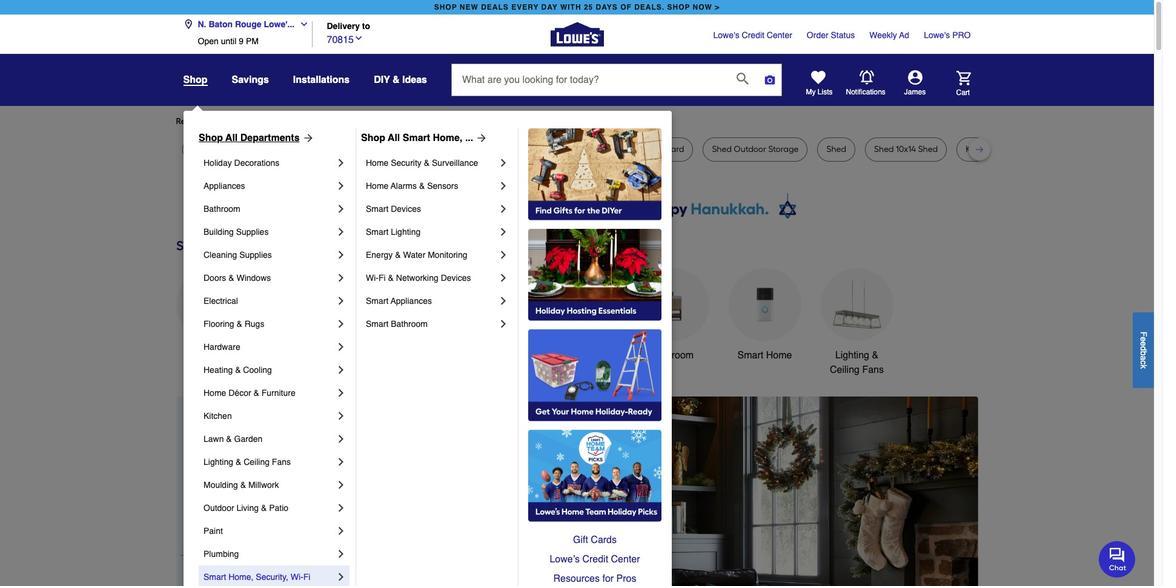 Task type: describe. For each thing, give the bounding box(es) containing it.
mower
[[214, 144, 241, 154]]

1 shop from the left
[[434, 3, 457, 12]]

chevron right image for heating & cooling
[[335, 364, 347, 376]]

appliances link
[[204, 174, 335, 198]]

chevron right image for smart appliances
[[497, 295, 510, 307]]

lawn mower
[[191, 144, 241, 154]]

diy & ideas button
[[374, 69, 427, 91]]

& inside lawn & garden link
[[226, 434, 232, 444]]

décor
[[229, 388, 251, 398]]

shop 25 days of deals by category image
[[176, 236, 978, 256]]

& inside flooring & rugs link
[[237, 319, 242, 329]]

arrow right image for shop all smart home, ...
[[473, 132, 488, 144]]

ceiling inside button
[[830, 365, 860, 376]]

chevron right image for doors & windows
[[335, 272, 347, 284]]

smart appliances
[[366, 296, 432, 306]]

lighting & ceiling fans link
[[204, 451, 335, 474]]

ideas
[[402, 75, 427, 85]]

outdoor for outdoor living & patio
[[204, 503, 234, 513]]

wi-fi & networking devices link
[[366, 267, 497, 290]]

arrow right image for shop all departments
[[300, 132, 314, 144]]

gift cards
[[573, 535, 617, 546]]

outdoor
[[734, 144, 766, 154]]

lawn
[[191, 144, 212, 154]]

& inside outdoor living & patio link
[[261, 503, 267, 513]]

home security & surveillance link
[[366, 151, 497, 174]]

Search Query text field
[[452, 64, 727, 96]]

you for more suggestions for you
[[394, 116, 408, 127]]

outdoor living & patio link
[[204, 497, 335, 520]]

bathroom inside button
[[652, 350, 694, 361]]

open
[[198, 36, 219, 46]]

hardware
[[204, 342, 240, 352]]

1 vertical spatial fi
[[303, 573, 310, 582]]

water
[[403, 250, 426, 260]]

doors & windows link
[[204, 267, 335, 290]]

smart for smart devices
[[366, 204, 389, 214]]

chevron right image for wi-fi & networking devices
[[497, 272, 510, 284]]

fans inside button
[[862, 365, 884, 376]]

lowe's pro link
[[924, 29, 971, 41]]

0 horizontal spatial home,
[[229, 573, 254, 582]]

2 vertical spatial lighting
[[204, 457, 233, 467]]

lowe's credit center
[[550, 554, 640, 565]]

pros
[[617, 574, 636, 585]]

all for smart
[[388, 133, 400, 144]]

& inside home alarms & sensors 'link'
[[419, 181, 425, 191]]

furniture
[[262, 388, 295, 398]]

smart for smart home
[[738, 350, 764, 361]]

lowe's credit center
[[713, 30, 792, 40]]

shed for shed
[[827, 144, 846, 154]]

doors
[[204, 273, 226, 283]]

paint link
[[204, 520, 335, 543]]

chevron down image
[[354, 33, 364, 43]]

shop all departments link
[[199, 131, 314, 145]]

cleaning
[[204, 250, 237, 260]]

hardware link
[[204, 336, 335, 359]]

chevron right image for smart home, security, wi-fi
[[335, 571, 347, 583]]

shop for shop all smart home, ...
[[361, 133, 385, 144]]

chevron right image for lighting & ceiling fans
[[335, 456, 347, 468]]

for for searches
[[274, 116, 284, 127]]

heating & cooling link
[[204, 359, 335, 382]]

outdoor tools & equipment button
[[544, 268, 617, 377]]

building
[[204, 227, 234, 237]]

storage
[[768, 144, 799, 154]]

chevron down image
[[295, 19, 309, 29]]

smart appliances link
[[366, 290, 497, 313]]

building supplies link
[[204, 221, 335, 244]]

bathroom link
[[204, 198, 335, 221]]

smart devices link
[[366, 198, 497, 221]]

building supplies
[[204, 227, 269, 237]]

chat invite button image
[[1099, 541, 1136, 578]]

location image
[[183, 19, 193, 29]]

door interior
[[375, 144, 423, 154]]

pm
[[246, 36, 259, 46]]

chevron right image for flooring & rugs
[[335, 318, 347, 330]]

home for home security & surveillance
[[366, 158, 389, 168]]

moulding & millwork link
[[204, 474, 335, 497]]

ad
[[899, 30, 909, 40]]

equipment
[[558, 365, 604, 376]]

decorations
[[234, 158, 279, 168]]

smart for smart home, security, wi-fi
[[204, 573, 226, 582]]

& inside doors & windows link
[[229, 273, 234, 283]]

chevron right image for cleaning supplies
[[335, 249, 347, 261]]

lowe's credit center link
[[528, 550, 662, 570]]

heating & cooling
[[204, 365, 272, 375]]

lowe's home improvement logo image
[[550, 8, 604, 61]]

lowe's for lowe's credit center
[[713, 30, 740, 40]]

cleaning supplies
[[204, 250, 272, 260]]

shed for shed outdoor storage
[[712, 144, 732, 154]]

shed outdoor storage
[[712, 144, 799, 154]]

c
[[1139, 360, 1149, 365]]

1 vertical spatial ceiling
[[244, 457, 270, 467]]

n.
[[198, 19, 206, 29]]

cards
[[591, 535, 617, 546]]

get your home holiday-ready. image
[[528, 330, 662, 422]]

searches
[[236, 116, 272, 127]]

flooring & rugs
[[204, 319, 264, 329]]

status
[[831, 30, 855, 40]]

1 vertical spatial fans
[[272, 457, 291, 467]]

shop new deals every day with 25 days of deals. shop now >
[[434, 3, 720, 12]]

devices inside smart devices link
[[391, 204, 421, 214]]

more suggestions for you link
[[310, 116, 418, 128]]

center for lowe's credit center
[[611, 554, 640, 565]]

shop for shop all departments
[[199, 133, 223, 144]]

k
[[1139, 365, 1149, 369]]

kitchen for kitchen
[[204, 411, 232, 421]]

peel stick wallpaper
[[269, 144, 347, 154]]

shop button
[[183, 74, 208, 86]]

installations button
[[293, 69, 350, 91]]

holiday
[[204, 158, 232, 168]]

9
[[239, 36, 244, 46]]

until
[[221, 36, 236, 46]]

outdoor for outdoor tools & equipment
[[546, 350, 581, 361]]

lowe's home improvement cart image
[[956, 71, 971, 85]]

living
[[237, 503, 259, 513]]

center for lowe's credit center
[[767, 30, 792, 40]]

cart
[[956, 88, 970, 97]]

f e e d b a c k
[[1139, 332, 1149, 369]]

chevron right image for smart lighting
[[497, 226, 510, 238]]

& inside wi-fi & networking devices link
[[388, 273, 394, 283]]

find gifts for the diyer. image
[[528, 128, 662, 221]]

chevron right image for kitchen
[[335, 410, 347, 422]]

for for suggestions
[[381, 116, 392, 127]]

alarms
[[391, 181, 417, 191]]

n. baton rouge lowe'... button
[[183, 12, 314, 36]]

home for home décor & furniture
[[204, 388, 226, 398]]

2 horizontal spatial for
[[603, 574, 614, 585]]

chevron right image for energy & water monitoring
[[497, 249, 510, 261]]

open until 9 pm
[[198, 36, 259, 46]]

smart for smart appliances
[[366, 296, 389, 306]]

hardie board
[[633, 144, 684, 154]]

credit for lowe's
[[742, 30, 765, 40]]

flooring
[[204, 319, 234, 329]]

shop all smart home, ...
[[361, 133, 473, 144]]

my lists link
[[806, 70, 833, 97]]

security
[[391, 158, 422, 168]]

70815 button
[[327, 31, 364, 47]]

chevron right image for holiday decorations
[[335, 157, 347, 169]]

devices inside wi-fi & networking devices link
[[441, 273, 471, 283]]

appliances inside button
[[189, 350, 236, 361]]

25 days of deals. don't miss deals every day. same-day delivery on in-stock orders placed by 2 p m. image
[[176, 397, 372, 586]]

resources
[[553, 574, 600, 585]]

diy
[[374, 75, 390, 85]]

weekly
[[870, 30, 897, 40]]

a
[[1139, 356, 1149, 360]]



Task type: locate. For each thing, give the bounding box(es) containing it.
recommended searches for you heading
[[176, 116, 978, 128]]

lighting & ceiling fans inside button
[[830, 350, 884, 376]]

1 horizontal spatial ceiling
[[830, 365, 860, 376]]

lowe's down >
[[713, 30, 740, 40]]

1 vertical spatial outdoor
[[204, 503, 234, 513]]

smart home, security, wi-fi
[[204, 573, 310, 582]]

kitchen link
[[204, 405, 335, 428]]

toilet
[[525, 144, 545, 154]]

smart inside button
[[738, 350, 764, 361]]

supplies for building supplies
[[236, 227, 269, 237]]

4 shed from the left
[[918, 144, 938, 154]]

fi
[[379, 273, 386, 283], [303, 573, 310, 582]]

1 horizontal spatial lowe's
[[924, 30, 950, 40]]

kobalt
[[966, 144, 991, 154]]

1 all from the left
[[225, 133, 238, 144]]

moulding & millwork
[[204, 480, 279, 490]]

savings
[[232, 75, 269, 85]]

1 you from the left
[[286, 116, 300, 127]]

fi right security,
[[303, 573, 310, 582]]

kitchen up lawn
[[204, 411, 232, 421]]

credit up resources for pros link
[[582, 554, 608, 565]]

arrow right image
[[300, 132, 314, 144], [473, 132, 488, 144], [956, 503, 968, 515]]

0 vertical spatial devices
[[391, 204, 421, 214]]

chevron right image for home security & surveillance
[[497, 157, 510, 169]]

2 horizontal spatial arrow right image
[[956, 503, 968, 515]]

smart lighting link
[[366, 221, 497, 244]]

lowe's wishes you and your family a happy hanukkah. image
[[176, 193, 978, 224]]

...
[[465, 133, 473, 144]]

outdoor down the moulding
[[204, 503, 234, 513]]

kitchen faucets
[[454, 350, 523, 361]]

smart devices
[[366, 204, 421, 214]]

paint
[[204, 526, 223, 536]]

1 vertical spatial wi-
[[291, 573, 303, 582]]

quikrete
[[573, 144, 605, 154]]

center left order
[[767, 30, 792, 40]]

outdoor inside outdoor tools & equipment
[[546, 350, 581, 361]]

you up shop all smart home, ...
[[394, 116, 408, 127]]

kitchen for kitchen faucets
[[454, 350, 486, 361]]

1 lowe's from the left
[[713, 30, 740, 40]]

0 horizontal spatial lowe's
[[713, 30, 740, 40]]

shop left now
[[667, 3, 690, 12]]

1 horizontal spatial lighting & ceiling fans
[[830, 350, 884, 376]]

tools
[[584, 350, 606, 361]]

all up mower
[[225, 133, 238, 144]]

kitchen inside button
[[454, 350, 486, 361]]

chevron right image for smart bathroom
[[497, 318, 510, 330]]

all inside shop all departments link
[[225, 133, 238, 144]]

f
[[1139, 332, 1149, 337]]

wallpaper
[[307, 144, 347, 154]]

0 horizontal spatial fi
[[303, 573, 310, 582]]

plumbing
[[204, 550, 239, 559]]

home inside home alarms & sensors 'link'
[[366, 181, 389, 191]]

0 vertical spatial outdoor
[[546, 350, 581, 361]]

faucets
[[489, 350, 523, 361]]

1 horizontal spatial shop
[[667, 3, 690, 12]]

wi-
[[366, 273, 379, 283], [291, 573, 303, 582]]

chevron right image
[[335, 203, 347, 215], [497, 203, 510, 215], [335, 226, 347, 238], [497, 249, 510, 261], [335, 272, 347, 284], [497, 295, 510, 307], [497, 318, 510, 330], [335, 364, 347, 376], [335, 410, 347, 422], [335, 456, 347, 468], [335, 502, 347, 514], [335, 571, 347, 583]]

shop left the new at the top
[[434, 3, 457, 12]]

gift
[[573, 535, 588, 546]]

board
[[661, 144, 684, 154]]

installations
[[293, 75, 350, 85]]

weekly ad
[[870, 30, 909, 40]]

1 horizontal spatial fans
[[862, 365, 884, 376]]

1 e from the top
[[1139, 337, 1149, 342]]

0 vertical spatial credit
[[742, 30, 765, 40]]

center inside 'link'
[[767, 30, 792, 40]]

1 horizontal spatial all
[[388, 133, 400, 144]]

0 horizontal spatial ceiling
[[244, 457, 270, 467]]

0 horizontal spatial devices
[[391, 204, 421, 214]]

1 horizontal spatial devices
[[441, 273, 471, 283]]

3 shed from the left
[[874, 144, 894, 154]]

2 all from the left
[[388, 133, 400, 144]]

outdoor up equipment
[[546, 350, 581, 361]]

all inside 'shop all smart home, ...' link
[[388, 133, 400, 144]]

1 vertical spatial devices
[[441, 273, 471, 283]]

credit inside 'link'
[[742, 30, 765, 40]]

2 shed from the left
[[827, 144, 846, 154]]

camera image
[[764, 74, 776, 86]]

for up the door
[[381, 116, 392, 127]]

smart home, security, wi-fi link
[[204, 566, 335, 586]]

0 horizontal spatial outdoor
[[204, 503, 234, 513]]

new
[[460, 3, 479, 12]]

wi-fi & networking devices
[[366, 273, 471, 283]]

0 vertical spatial fi
[[379, 273, 386, 283]]

0 vertical spatial lighting
[[391, 227, 421, 237]]

smart for smart bathroom
[[366, 319, 389, 329]]

surveillance
[[432, 158, 478, 168]]

moulding
[[204, 480, 238, 490]]

1 horizontal spatial center
[[767, 30, 792, 40]]

25
[[584, 3, 593, 12]]

savings button
[[232, 69, 269, 91]]

supplies up windows
[[239, 250, 272, 260]]

0 horizontal spatial all
[[225, 133, 238, 144]]

& inside outdoor tools & equipment
[[609, 350, 615, 361]]

interior
[[396, 144, 423, 154]]

1 horizontal spatial for
[[381, 116, 392, 127]]

& inside 'home décor & furniture' 'link'
[[254, 388, 259, 398]]

arrow right image inside shop all departments link
[[300, 132, 314, 144]]

50 percent off all artificial christmas trees, holiday lights and more. image
[[391, 397, 978, 586]]

lowe's
[[713, 30, 740, 40], [924, 30, 950, 40]]

1 vertical spatial appliances
[[391, 296, 432, 306]]

credit up search icon
[[742, 30, 765, 40]]

for left pros
[[603, 574, 614, 585]]

1 vertical spatial lighting & ceiling fans
[[204, 457, 291, 467]]

1 vertical spatial center
[[611, 554, 640, 565]]

shed right storage
[[827, 144, 846, 154]]

None search field
[[451, 64, 782, 107]]

& inside heating & cooling link
[[235, 365, 241, 375]]

0 vertical spatial appliances
[[204, 181, 245, 191]]

2 you from the left
[[394, 116, 408, 127]]

kitchen faucets button
[[452, 268, 525, 363]]

0 vertical spatial kitchen
[[454, 350, 486, 361]]

james
[[904, 88, 926, 96]]

0 horizontal spatial arrow right image
[[300, 132, 314, 144]]

smart
[[403, 133, 430, 144], [366, 204, 389, 214], [366, 227, 389, 237], [366, 296, 389, 306], [366, 319, 389, 329], [738, 350, 764, 361], [204, 573, 226, 582]]

wi- down the 'energy'
[[366, 273, 379, 283]]

0 horizontal spatial you
[[286, 116, 300, 127]]

patio
[[269, 503, 288, 513]]

center
[[767, 30, 792, 40], [611, 554, 640, 565]]

all for departments
[[225, 133, 238, 144]]

0 vertical spatial wi-
[[366, 273, 379, 283]]

2 horizontal spatial lighting
[[835, 350, 869, 361]]

d
[[1139, 346, 1149, 351]]

0 horizontal spatial bathroom
[[204, 204, 240, 214]]

lighting & ceiling fans
[[830, 350, 884, 376], [204, 457, 291, 467]]

home,
[[433, 133, 463, 144], [229, 573, 254, 582]]

0 vertical spatial center
[[767, 30, 792, 40]]

shop up the door
[[361, 133, 385, 144]]

garden
[[234, 434, 263, 444]]

home
[[366, 158, 389, 168], [366, 181, 389, 191], [766, 350, 792, 361], [204, 388, 226, 398]]

0 vertical spatial bathroom
[[204, 204, 240, 214]]

arrow right image inside 'shop all smart home, ...' link
[[473, 132, 488, 144]]

1 horizontal spatial credit
[[742, 30, 765, 40]]

0 horizontal spatial wi-
[[291, 573, 303, 582]]

devices
[[391, 204, 421, 214], [441, 273, 471, 283]]

home for home alarms & sensors
[[366, 181, 389, 191]]

e up b
[[1139, 342, 1149, 346]]

days
[[596, 3, 618, 12]]

home, down plumbing
[[229, 573, 254, 582]]

with
[[560, 3, 581, 12]]

1 vertical spatial kitchen
[[204, 411, 232, 421]]

shed left 'outdoor'
[[712, 144, 732, 154]]

& inside diy & ideas button
[[393, 75, 400, 85]]

credit for lowe's
[[582, 554, 608, 565]]

holiday hosting essentials. image
[[528, 229, 662, 321]]

1 horizontal spatial arrow right image
[[473, 132, 488, 144]]

2 shop from the left
[[361, 133, 385, 144]]

lowe's home improvement notification center image
[[859, 70, 874, 85]]

home inside smart home button
[[766, 350, 792, 361]]

& inside "moulding & millwork" link
[[240, 480, 246, 490]]

0 horizontal spatial shop
[[434, 3, 457, 12]]

0 vertical spatial supplies
[[236, 227, 269, 237]]

plumbing link
[[204, 543, 335, 566]]

1 shop from the left
[[199, 133, 223, 144]]

0 vertical spatial home,
[[433, 133, 463, 144]]

hardie
[[633, 144, 659, 154]]

chevron right image for building supplies
[[335, 226, 347, 238]]

more suggestions for you
[[310, 116, 408, 127]]

refrigerator
[[451, 144, 497, 154]]

1 horizontal spatial outdoor
[[546, 350, 581, 361]]

devices down monitoring
[[441, 273, 471, 283]]

0 horizontal spatial lighting & ceiling fans
[[204, 457, 291, 467]]

n. baton rouge lowe'...
[[198, 19, 295, 29]]

shed right 10x14
[[918, 144, 938, 154]]

home inside home security & surveillance 'link'
[[366, 158, 389, 168]]

0 horizontal spatial lighting
[[204, 457, 233, 467]]

lowe's left the pro
[[924, 30, 950, 40]]

cleaning supplies link
[[204, 244, 335, 267]]

chevron right image for moulding & millwork
[[335, 479, 347, 491]]

1 vertical spatial lighting
[[835, 350, 869, 361]]

devices down the alarms
[[391, 204, 421, 214]]

appliances up heating
[[189, 350, 236, 361]]

1 vertical spatial credit
[[582, 554, 608, 565]]

1 vertical spatial home,
[[229, 573, 254, 582]]

chevron right image for appliances
[[335, 180, 347, 192]]

2 e from the top
[[1139, 342, 1149, 346]]

0 vertical spatial ceiling
[[830, 365, 860, 376]]

1 vertical spatial supplies
[[239, 250, 272, 260]]

chevron right image for home décor & furniture
[[335, 387, 347, 399]]

smart home
[[738, 350, 792, 361]]

of
[[620, 3, 632, 12]]

0 horizontal spatial for
[[274, 116, 284, 127]]

appliances down holiday
[[204, 181, 245, 191]]

e up d
[[1139, 337, 1149, 342]]

appliances down "networking"
[[391, 296, 432, 306]]

& inside home security & surveillance 'link'
[[424, 158, 430, 168]]

chevron right image for smart devices
[[497, 203, 510, 215]]

networking
[[396, 273, 439, 283]]

1 vertical spatial bathroom
[[391, 319, 428, 329]]

lowe's home team holiday picks. image
[[528, 430, 662, 522]]

0 horizontal spatial credit
[[582, 554, 608, 565]]

all up door interior
[[388, 133, 400, 144]]

1 horizontal spatial fi
[[379, 273, 386, 283]]

0 horizontal spatial shop
[[199, 133, 223, 144]]

2 vertical spatial bathroom
[[652, 350, 694, 361]]

for
[[274, 116, 284, 127], [381, 116, 392, 127], [603, 574, 614, 585]]

deals.
[[634, 3, 665, 12]]

doors & windows
[[204, 273, 271, 283]]

search image
[[737, 73, 749, 85]]

for up departments in the top left of the page
[[274, 116, 284, 127]]

shop up lawn mower on the top left
[[199, 133, 223, 144]]

0 horizontal spatial fans
[[272, 457, 291, 467]]

shed for shed 10x14 shed
[[874, 144, 894, 154]]

smart for smart lighting
[[366, 227, 389, 237]]

smart lighting
[[366, 227, 421, 237]]

lowe's home improvement lists image
[[811, 70, 825, 85]]

0 vertical spatial fans
[[862, 365, 884, 376]]

fi down the 'energy'
[[379, 273, 386, 283]]

1 horizontal spatial shop
[[361, 133, 385, 144]]

1 horizontal spatial lighting
[[391, 227, 421, 237]]

wi- right security,
[[291, 573, 303, 582]]

2 shop from the left
[[667, 3, 690, 12]]

& inside energy & water monitoring link
[[395, 250, 401, 260]]

2 lowe's from the left
[[924, 30, 950, 40]]

chevron right image for bathroom
[[335, 203, 347, 215]]

deals
[[481, 3, 509, 12]]

1 horizontal spatial home,
[[433, 133, 463, 144]]

delivery
[[327, 21, 360, 31]]

notifications
[[846, 88, 886, 96]]

my
[[806, 88, 816, 96]]

0 vertical spatial lighting & ceiling fans
[[830, 350, 884, 376]]

you left more
[[286, 116, 300, 127]]

recommended
[[176, 116, 234, 127]]

flooring & rugs link
[[204, 313, 335, 336]]

& inside lighting & ceiling fans link
[[236, 457, 241, 467]]

departments
[[240, 133, 300, 144]]

lawn & garden
[[204, 434, 263, 444]]

supplies up cleaning supplies
[[236, 227, 269, 237]]

chevron right image for plumbing
[[335, 548, 347, 560]]

lawn
[[204, 434, 224, 444]]

1 horizontal spatial kitchen
[[454, 350, 486, 361]]

shop new deals every day with 25 days of deals. shop now > link
[[432, 0, 722, 15]]

lighting inside button
[[835, 350, 869, 361]]

chevron right image for outdoor living & patio
[[335, 502, 347, 514]]

1 horizontal spatial wi-
[[366, 273, 379, 283]]

1 horizontal spatial you
[[394, 116, 408, 127]]

you for recommended searches for you
[[286, 116, 300, 127]]

sensors
[[427, 181, 458, 191]]

chevron right image for hardware
[[335, 341, 347, 353]]

1 horizontal spatial bathroom
[[391, 319, 428, 329]]

lowe'...
[[264, 19, 295, 29]]

home inside 'home décor & furniture' 'link'
[[204, 388, 226, 398]]

chevron right image for paint
[[335, 525, 347, 537]]

lowe's credit center link
[[713, 29, 792, 41]]

2 vertical spatial appliances
[[189, 350, 236, 361]]

chevron right image
[[335, 157, 347, 169], [497, 157, 510, 169], [335, 180, 347, 192], [497, 180, 510, 192], [497, 226, 510, 238], [335, 249, 347, 261], [497, 272, 510, 284], [335, 295, 347, 307], [335, 318, 347, 330], [335, 341, 347, 353], [335, 387, 347, 399], [335, 433, 347, 445], [335, 479, 347, 491], [335, 525, 347, 537], [335, 548, 347, 560]]

supplies for cleaning supplies
[[239, 250, 272, 260]]

0 horizontal spatial kitchen
[[204, 411, 232, 421]]

center up pros
[[611, 554, 640, 565]]

shed left 10x14
[[874, 144, 894, 154]]

energy
[[366, 250, 393, 260]]

& inside lighting & ceiling fans button
[[872, 350, 879, 361]]

rugs
[[245, 319, 264, 329]]

1 shed from the left
[[712, 144, 732, 154]]

lowe's inside 'link'
[[713, 30, 740, 40]]

0 horizontal spatial center
[[611, 554, 640, 565]]

10x14
[[896, 144, 916, 154]]

kitchen left faucets
[[454, 350, 486, 361]]

chevron right image for lawn & garden
[[335, 433, 347, 445]]

lowe's for lowe's pro
[[924, 30, 950, 40]]

order status
[[807, 30, 855, 40]]

home, left '...'
[[433, 133, 463, 144]]

gift cards link
[[528, 531, 662, 550]]

electrical
[[204, 296, 238, 306]]

chevron right image for electrical
[[335, 295, 347, 307]]

shop all departments
[[199, 133, 300, 144]]

2 horizontal spatial bathroom
[[652, 350, 694, 361]]

home décor & furniture
[[204, 388, 295, 398]]

chevron right image for home alarms & sensors
[[497, 180, 510, 192]]



Task type: vqa. For each thing, say whether or not it's contained in the screenshot.
SHOP
yes



